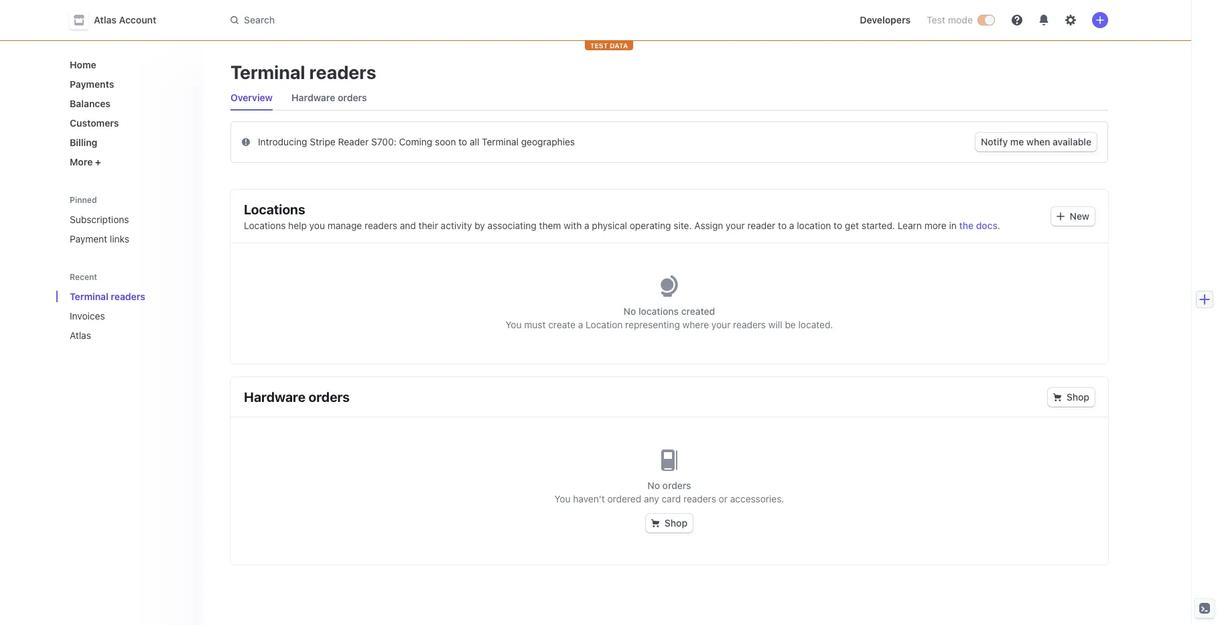 Task type: locate. For each thing, give the bounding box(es) containing it.
search
[[244, 14, 275, 25]]

invoices link
[[64, 305, 174, 327]]

1 horizontal spatial shop
[[1067, 391, 1090, 403]]

introducing stripe reader s700: coming soon to all terminal geographies
[[258, 136, 575, 147]]

pin to navigation image
[[181, 330, 192, 341]]

atlas down invoices
[[70, 330, 91, 341]]

payments
[[70, 78, 114, 90]]

atlas link
[[64, 324, 174, 346]]

readers left and
[[365, 220, 397, 231]]

s700:
[[371, 136, 397, 147]]

2 vertical spatial orders
[[663, 480, 691, 491]]

shop
[[1067, 391, 1090, 403], [665, 517, 688, 529]]

no for orders
[[648, 480, 660, 491]]

0 horizontal spatial svg image
[[651, 519, 659, 527]]

terminal right all
[[482, 136, 519, 147]]

atlas inside recent element
[[70, 330, 91, 341]]

no up any
[[648, 480, 660, 491]]

hardware orders link
[[286, 88, 372, 107]]

0 vertical spatial pin to navigation image
[[181, 291, 192, 302]]

your inside locations locations help you manage readers and their activity by associating them with a physical operating site. assign your reader to a location to get started. learn more in the docs .
[[726, 220, 745, 231]]

locations
[[244, 202, 305, 217], [244, 220, 286, 231]]

billing link
[[64, 131, 193, 153]]

pin to navigation image
[[181, 291, 192, 302], [181, 311, 192, 321]]

no inside no locations created you must create a location representing where your readers will be located.
[[624, 306, 636, 317]]

hardware
[[292, 92, 335, 103], [244, 389, 306, 405]]

orders inside no orders you haven't ordered any card readers or accessories.
[[663, 480, 691, 491]]

1 pin to navigation image from the top
[[181, 291, 192, 302]]

1 vertical spatial no
[[648, 480, 660, 491]]

1 vertical spatial locations
[[244, 220, 286, 231]]

2 horizontal spatial terminal
[[482, 136, 519, 147]]

0 horizontal spatial to
[[459, 136, 467, 147]]

associating
[[488, 220, 537, 231]]

a right create
[[578, 319, 583, 330]]

stripe
[[310, 136, 336, 147]]

tab list
[[225, 86, 1108, 111]]

0 vertical spatial terminal readers
[[231, 61, 376, 83]]

svg image inside new "button"
[[1057, 212, 1065, 221]]

1 vertical spatial your
[[712, 319, 731, 330]]

notify
[[981, 136, 1008, 147]]

balances link
[[64, 92, 193, 115]]

orders
[[338, 92, 367, 103], [309, 389, 350, 405], [663, 480, 691, 491]]

physical
[[592, 220, 627, 231]]

atlas account button
[[70, 11, 170, 29]]

to right reader
[[778, 220, 787, 231]]

test
[[927, 14, 946, 25]]

no inside no orders you haven't ordered any card readers or accessories.
[[648, 480, 660, 491]]

you
[[506, 319, 522, 330], [555, 493, 571, 505]]

assign
[[695, 220, 723, 231]]

and
[[400, 220, 416, 231]]

more
[[70, 156, 93, 168]]

readers left will
[[733, 319, 766, 330]]

location
[[586, 319, 623, 330]]

no up the representing
[[624, 306, 636, 317]]

terminal readers up 'invoices' link
[[70, 291, 145, 302]]

terminal up invoices
[[70, 291, 108, 302]]

0 horizontal spatial atlas
[[70, 330, 91, 341]]

no
[[624, 306, 636, 317], [648, 480, 660, 491]]

1 horizontal spatial atlas
[[94, 14, 117, 25]]

0 horizontal spatial terminal readers
[[70, 291, 145, 302]]

pin to navigation image for terminal readers
[[181, 291, 192, 302]]

locations up help
[[244, 202, 305, 217]]

0 horizontal spatial a
[[578, 319, 583, 330]]

1 vertical spatial shop
[[665, 517, 688, 529]]

you left the "haven't"
[[555, 493, 571, 505]]

0 vertical spatial shop
[[1067, 391, 1090, 403]]

.
[[998, 220, 1001, 231]]

1 vertical spatial atlas
[[70, 330, 91, 341]]

readers
[[309, 61, 376, 83], [365, 220, 397, 231], [111, 291, 145, 302], [733, 319, 766, 330], [684, 493, 716, 505]]

a left location
[[789, 220, 794, 231]]

readers left or
[[684, 493, 716, 505]]

pinned element
[[64, 208, 193, 250]]

no locations created you must create a location representing where your readers will be located.
[[506, 306, 833, 330]]

subscriptions
[[70, 214, 129, 225]]

1 horizontal spatial terminal
[[231, 61, 305, 83]]

coming
[[399, 136, 432, 147]]

or
[[719, 493, 728, 505]]

help image
[[1012, 15, 1023, 25]]

0 vertical spatial svg image
[[1057, 212, 1065, 221]]

soon
[[435, 136, 456, 147]]

1 vertical spatial pin to navigation image
[[181, 311, 192, 321]]

1 vertical spatial shop link
[[646, 514, 693, 533]]

a
[[584, 220, 590, 231], [789, 220, 794, 231], [578, 319, 583, 330]]

svg image down any
[[651, 519, 659, 527]]

accessories.
[[730, 493, 784, 505]]

you inside no orders you haven't ordered any card readers or accessories.
[[555, 493, 571, 505]]

manage
[[328, 220, 362, 231]]

location
[[797, 220, 831, 231]]

pinned navigation links element
[[64, 189, 196, 250]]

1 horizontal spatial no
[[648, 480, 660, 491]]

reader
[[748, 220, 776, 231]]

0 vertical spatial terminal
[[231, 61, 305, 83]]

your left reader
[[726, 220, 745, 231]]

new button
[[1051, 207, 1095, 226]]

0 vertical spatial hardware
[[292, 92, 335, 103]]

your right where
[[712, 319, 731, 330]]

mode
[[948, 14, 973, 25]]

developers
[[860, 14, 911, 25]]

atlas inside button
[[94, 14, 117, 25]]

shop for svg icon
[[1067, 391, 1090, 403]]

customers link
[[64, 112, 193, 134]]

atlas
[[94, 14, 117, 25], [70, 330, 91, 341]]

pin to navigation image down clear history icon
[[181, 291, 192, 302]]

2 vertical spatial terminal
[[70, 291, 108, 302]]

1 vertical spatial hardware orders
[[244, 389, 350, 405]]

0 horizontal spatial you
[[506, 319, 522, 330]]

where
[[683, 319, 709, 330]]

0 horizontal spatial terminal
[[70, 291, 108, 302]]

1 horizontal spatial you
[[555, 493, 571, 505]]

0 vertical spatial atlas
[[94, 14, 117, 25]]

2 pin to navigation image from the top
[[181, 311, 192, 321]]

terminal readers up hardware orders link
[[231, 61, 376, 83]]

1 locations from the top
[[244, 202, 305, 217]]

your
[[726, 220, 745, 231], [712, 319, 731, 330]]

1 vertical spatial you
[[555, 493, 571, 505]]

pin to navigation image for invoices
[[181, 311, 192, 321]]

svg image
[[1057, 212, 1065, 221], [651, 519, 659, 527]]

0 vertical spatial your
[[726, 220, 745, 231]]

to
[[459, 136, 467, 147], [778, 220, 787, 231], [834, 220, 843, 231]]

0 vertical spatial hardware orders
[[292, 92, 367, 103]]

hardware orders
[[292, 92, 367, 103], [244, 389, 350, 405]]

a right with
[[584, 220, 590, 231]]

links
[[110, 233, 129, 245]]

locations left help
[[244, 220, 286, 231]]

0 vertical spatial you
[[506, 319, 522, 330]]

shop link
[[1048, 388, 1095, 407], [646, 514, 693, 533]]

1 horizontal spatial terminal readers
[[231, 61, 376, 83]]

0 vertical spatial no
[[624, 306, 636, 317]]

0 vertical spatial orders
[[338, 92, 367, 103]]

geographies
[[521, 136, 575, 147]]

you left must
[[506, 319, 522, 330]]

pin to navigation image up pin to navigation image
[[181, 311, 192, 321]]

0 vertical spatial locations
[[244, 202, 305, 217]]

1 vertical spatial hardware
[[244, 389, 306, 405]]

invoices
[[70, 310, 105, 322]]

overview link
[[225, 88, 278, 107]]

1 vertical spatial terminal readers
[[70, 291, 145, 302]]

terminal readers link
[[64, 285, 174, 308]]

readers up hardware orders link
[[309, 61, 376, 83]]

svg image for shop
[[651, 519, 659, 527]]

1 vertical spatial svg image
[[651, 519, 659, 527]]

must
[[524, 319, 546, 330]]

created
[[681, 306, 715, 317]]

to left the get
[[834, 220, 843, 231]]

1 vertical spatial terminal
[[482, 136, 519, 147]]

0 horizontal spatial shop link
[[646, 514, 693, 533]]

atlas left account at the left top of page
[[94, 14, 117, 25]]

svg image left "new"
[[1057, 212, 1065, 221]]

0 vertical spatial shop link
[[1048, 388, 1095, 407]]

terminal up overview
[[231, 61, 305, 83]]

readers inside no locations created you must create a location representing where your readers will be located.
[[733, 319, 766, 330]]

0 horizontal spatial shop
[[665, 517, 688, 529]]

0 horizontal spatial no
[[624, 306, 636, 317]]

terminal readers inside recent element
[[70, 291, 145, 302]]

readers up 'invoices' link
[[111, 291, 145, 302]]

home
[[70, 59, 96, 70]]

notify me when available
[[981, 136, 1092, 147]]

1 horizontal spatial svg image
[[1057, 212, 1065, 221]]

introducing
[[258, 136, 307, 147]]

shop right svg icon
[[1067, 391, 1090, 403]]

to left all
[[459, 136, 467, 147]]

hardware orders inside tab list
[[292, 92, 367, 103]]

shop down the card
[[665, 517, 688, 529]]

shop for shop svg image
[[665, 517, 688, 529]]

overview
[[231, 92, 273, 103]]

+
[[95, 156, 101, 168]]

representing
[[625, 319, 680, 330]]



Task type: describe. For each thing, give the bounding box(es) containing it.
haven't
[[573, 493, 605, 505]]

payment
[[70, 233, 107, 245]]

1 horizontal spatial shop link
[[1048, 388, 1095, 407]]

atlas account
[[94, 14, 156, 25]]

create
[[548, 319, 576, 330]]

in
[[949, 220, 957, 231]]

locations locations help you manage readers and their activity by associating them with a physical operating site. assign your reader to a location to get started. learn more in the docs .
[[244, 202, 1001, 231]]

when
[[1027, 136, 1051, 147]]

subscriptions link
[[64, 208, 193, 231]]

Search search field
[[222, 8, 600, 33]]

with
[[564, 220, 582, 231]]

a inside no locations created you must create a location representing where your readers will be located.
[[578, 319, 583, 330]]

balances
[[70, 98, 111, 109]]

svg image for new
[[1057, 212, 1065, 221]]

no orders you haven't ordered any card readers or accessories.
[[555, 480, 784, 505]]

developers link
[[855, 9, 916, 31]]

activity
[[441, 220, 472, 231]]

core navigation links element
[[64, 54, 193, 173]]

more +
[[70, 156, 101, 168]]

will
[[769, 319, 783, 330]]

locations
[[639, 306, 679, 317]]

Search text field
[[222, 8, 600, 33]]

svg image
[[1053, 393, 1061, 401]]

operating
[[630, 220, 671, 231]]

you inside no locations created you must create a location representing where your readers will be located.
[[506, 319, 522, 330]]

1 horizontal spatial to
[[778, 220, 787, 231]]

orders inside tab list
[[338, 92, 367, 103]]

account
[[119, 14, 156, 25]]

located.
[[799, 319, 833, 330]]

settings image
[[1066, 15, 1076, 25]]

clear history image
[[181, 273, 189, 281]]

their
[[419, 220, 438, 231]]

customers
[[70, 117, 119, 129]]

edit pins image
[[181, 196, 189, 204]]

docs
[[976, 220, 998, 231]]

site.
[[674, 220, 692, 231]]

ordered
[[608, 493, 641, 505]]

tab list containing overview
[[225, 86, 1108, 111]]

be
[[785, 319, 796, 330]]

test mode
[[927, 14, 973, 25]]

1 vertical spatial orders
[[309, 389, 350, 405]]

atlas for atlas
[[70, 330, 91, 341]]

you
[[309, 220, 325, 231]]

data
[[610, 42, 628, 50]]

learn
[[898, 220, 922, 231]]

recent element
[[56, 285, 204, 346]]

help
[[288, 220, 307, 231]]

2 horizontal spatial a
[[789, 220, 794, 231]]

no for locations
[[624, 306, 636, 317]]

billing
[[70, 137, 97, 148]]

by
[[475, 220, 485, 231]]

any
[[644, 493, 659, 505]]

test data
[[590, 42, 628, 50]]

2 horizontal spatial to
[[834, 220, 843, 231]]

2 locations from the top
[[244, 220, 286, 231]]

readers inside recent element
[[111, 291, 145, 302]]

get
[[845, 220, 859, 231]]

payment links link
[[64, 228, 193, 250]]

notify me when available link
[[976, 133, 1097, 151]]

me
[[1011, 136, 1024, 147]]

readers inside locations locations help you manage readers and their activity by associating them with a physical operating site. assign your reader to a location to get started. learn more in the docs .
[[365, 220, 397, 231]]

the docs link
[[959, 220, 998, 231]]

the
[[959, 220, 974, 231]]

available
[[1053, 136, 1092, 147]]

terminal inside recent element
[[70, 291, 108, 302]]

pinned
[[70, 195, 97, 205]]

payment links
[[70, 233, 129, 245]]

your inside no locations created you must create a location representing where your readers will be located.
[[712, 319, 731, 330]]

new
[[1070, 210, 1090, 222]]

more
[[925, 220, 947, 231]]

atlas for atlas account
[[94, 14, 117, 25]]

them
[[539, 220, 561, 231]]

started.
[[862, 220, 895, 231]]

home link
[[64, 54, 193, 76]]

payments link
[[64, 73, 193, 95]]

1 horizontal spatial a
[[584, 220, 590, 231]]

recent
[[70, 272, 97, 282]]

test
[[590, 42, 608, 50]]

all
[[470, 136, 479, 147]]

readers inside no orders you haven't ordered any card readers or accessories.
[[684, 493, 716, 505]]

hardware inside tab list
[[292, 92, 335, 103]]

recent navigation links element
[[56, 266, 204, 346]]

card
[[662, 493, 681, 505]]

reader
[[338, 136, 369, 147]]



Task type: vqa. For each thing, say whether or not it's contained in the screenshot.
readers
yes



